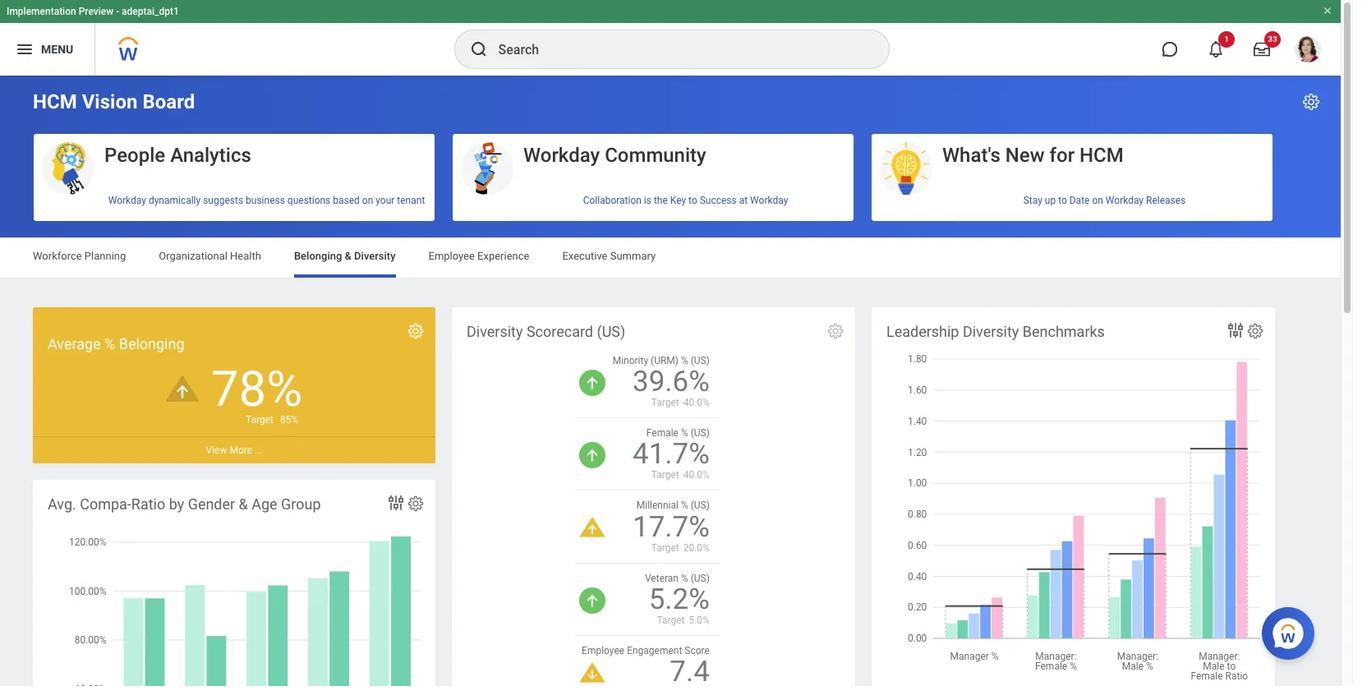 Task type: locate. For each thing, give the bounding box(es) containing it.
executive
[[563, 250, 608, 262]]

adeptai_dpt1
[[122, 6, 179, 17]]

planning
[[85, 250, 126, 262]]

up good image up "down warning" icon
[[580, 587, 606, 614]]

configure and view chart data image
[[1226, 321, 1246, 340], [386, 493, 406, 513]]

& left "age" at left bottom
[[239, 496, 248, 513]]

1 vertical spatial configure and view chart data image
[[386, 493, 406, 513]]

date
[[1070, 194, 1090, 206]]

avg. compa-ratio by gender & age group
[[48, 496, 321, 513]]

group
[[281, 496, 321, 513]]

employee up "down warning" icon
[[582, 645, 625, 657]]

up good image
[[580, 442, 606, 469]]

1 horizontal spatial belonging
[[294, 250, 342, 262]]

on right date
[[1093, 194, 1104, 206]]

implementation preview -   adeptai_dpt1
[[7, 6, 179, 17]]

1 up good image from the top
[[580, 370, 606, 396]]

0 vertical spatial &
[[345, 250, 352, 262]]

average
[[48, 335, 101, 353]]

leadership
[[887, 323, 960, 340]]

key
[[671, 194, 686, 206]]

gender
[[188, 496, 235, 513]]

people analytics button
[[34, 134, 435, 196]]

at
[[740, 194, 748, 206]]

78%
[[211, 360, 303, 418]]

configure avg. compa-ratio by gender & age group image
[[407, 495, 425, 513]]

40.0% inside '39.6% target 40.0%'
[[684, 397, 710, 409]]

0 horizontal spatial on
[[362, 194, 373, 206]]

to right key
[[689, 194, 698, 206]]

view
[[206, 444, 227, 456]]

(us) for 5.2%
[[691, 573, 710, 584]]

to right up
[[1059, 194, 1068, 206]]

benchmarks
[[1023, 323, 1105, 340]]

configure this page image
[[1302, 92, 1322, 112]]

0 horizontal spatial diversity
[[354, 250, 396, 262]]

1 horizontal spatial hcm
[[1080, 144, 1124, 167]]

40.0% up female % (us)
[[684, 397, 710, 409]]

target left 5.0%
[[657, 615, 685, 626]]

0 vertical spatial up good image
[[580, 370, 606, 396]]

target inside 78% target 85%
[[246, 414, 274, 426]]

40.0%
[[684, 397, 710, 409], [684, 470, 710, 481]]

the
[[654, 194, 668, 206]]

to
[[689, 194, 698, 206], [1059, 194, 1068, 206]]

0 horizontal spatial to
[[689, 194, 698, 206]]

scorecard
[[527, 323, 593, 340]]

diversity right "leadership"
[[963, 323, 1020, 340]]

78% main content
[[0, 76, 1341, 686]]

diversity left scorecard
[[467, 323, 523, 340]]

0 vertical spatial employee
[[429, 250, 475, 262]]

target up veteran
[[652, 542, 680, 554]]

employee left 'experience'
[[429, 250, 475, 262]]

justify image
[[15, 39, 35, 59]]

search image
[[469, 39, 489, 59]]

more
[[230, 444, 252, 456]]

target for 5.2%
[[657, 615, 685, 626]]

-
[[116, 6, 119, 17]]

score
[[685, 645, 710, 657]]

0 horizontal spatial configure and view chart data image
[[386, 493, 406, 513]]

configure and view chart data image left configure leadership diversity benchmarks image
[[1226, 321, 1246, 340]]

1 vertical spatial 40.0%
[[684, 470, 710, 481]]

workday down people
[[108, 194, 146, 206]]

up good image for 39.6%
[[580, 370, 606, 396]]

1 horizontal spatial configure and view chart data image
[[1226, 321, 1246, 340]]

down warning image
[[580, 663, 606, 683]]

your
[[376, 194, 395, 206]]

notifications large image
[[1208, 41, 1225, 58]]

5.2% target 5.0%
[[649, 582, 710, 626]]

1 vertical spatial up warning image
[[580, 518, 606, 538]]

% right the female
[[681, 428, 689, 439]]

workday up the collaboration
[[524, 144, 600, 167]]

1 vertical spatial hcm
[[1080, 144, 1124, 167]]

menu banner
[[0, 0, 1341, 76]]

target for 39.6%
[[652, 397, 680, 409]]

1 horizontal spatial to
[[1059, 194, 1068, 206]]

0 horizontal spatial employee
[[429, 250, 475, 262]]

2 up good image from the top
[[580, 587, 606, 614]]

(us) right the female
[[691, 428, 710, 439]]

up warning image
[[166, 376, 199, 402], [580, 518, 606, 538]]

1 horizontal spatial &
[[345, 250, 352, 262]]

0 vertical spatial belonging
[[294, 250, 342, 262]]

menu button
[[0, 23, 95, 76]]

target inside "17.7% target 20.0%"
[[652, 542, 680, 554]]

diversity down the your
[[354, 250, 396, 262]]

executive summary
[[563, 250, 656, 262]]

& inside tab list
[[345, 250, 352, 262]]

& down based
[[345, 250, 352, 262]]

up warning image down up good image
[[580, 518, 606, 538]]

(us) for 41.7%
[[691, 428, 710, 439]]

target inside '39.6% target 40.0%'
[[652, 397, 680, 409]]

&
[[345, 250, 352, 262], [239, 496, 248, 513]]

40.0% for 39.6%
[[684, 397, 710, 409]]

workforce planning
[[33, 250, 126, 262]]

employee inside tab list
[[429, 250, 475, 262]]

belonging right average
[[119, 335, 185, 353]]

configure and view chart data image left the configure avg. compa-ratio by gender & age group image
[[386, 493, 406, 513]]

female % (us)
[[647, 428, 710, 439]]

implementation
[[7, 6, 76, 17]]

millennial % (us)
[[637, 500, 710, 512]]

veteran
[[645, 573, 679, 584]]

1 vertical spatial employee
[[582, 645, 625, 657]]

target
[[652, 397, 680, 409], [246, 414, 274, 426], [652, 470, 680, 481], [652, 542, 680, 554], [657, 615, 685, 626]]

5.2%
[[649, 582, 710, 616]]

0 vertical spatial 40.0%
[[684, 397, 710, 409]]

up good image
[[580, 370, 606, 396], [580, 587, 606, 614]]

1 horizontal spatial employee
[[582, 645, 625, 657]]

1 vertical spatial up good image
[[580, 587, 606, 614]]

up good image down scorecard
[[580, 370, 606, 396]]

2 40.0% from the top
[[684, 470, 710, 481]]

workday inside button
[[524, 144, 600, 167]]

target left 85%
[[246, 414, 274, 426]]

40.0% inside 41.7% target 40.0%
[[684, 470, 710, 481]]

up warning image left 78%
[[166, 376, 199, 402]]

1 vertical spatial &
[[239, 496, 248, 513]]

employee for employee engagement score
[[582, 645, 625, 657]]

on left the your
[[362, 194, 373, 206]]

millennial
[[637, 500, 679, 512]]

business
[[246, 194, 285, 206]]

minority (urm) % (us)
[[613, 355, 710, 367]]

% for 41.7%
[[681, 428, 689, 439]]

0 vertical spatial configure and view chart data image
[[1226, 321, 1246, 340]]

workday
[[524, 144, 600, 167], [108, 194, 146, 206], [751, 194, 789, 206], [1106, 194, 1144, 206]]

employee inside button
[[582, 645, 625, 657]]

up
[[1045, 194, 1056, 206]]

organizational health
[[159, 250, 261, 262]]

configure image
[[407, 322, 425, 340]]

configure and view chart data image for leadership diversity benchmarks
[[1226, 321, 1246, 340]]

view more ...
[[206, 444, 263, 456]]

diversity scorecard (us) element
[[452, 307, 856, 686]]

tab list
[[16, 238, 1325, 278]]

hcm down menu
[[33, 90, 77, 113]]

employee experience
[[429, 250, 530, 262]]

17.7%
[[633, 510, 710, 544]]

board
[[143, 90, 195, 113]]

20.0%
[[684, 542, 710, 554]]

health
[[230, 250, 261, 262]]

0 horizontal spatial &
[[239, 496, 248, 513]]

hcm vision board
[[33, 90, 195, 113]]

1 horizontal spatial on
[[1093, 194, 1104, 206]]

1 on from the left
[[362, 194, 373, 206]]

hcm right 'for'
[[1080, 144, 1124, 167]]

target up the "millennial"
[[652, 470, 680, 481]]

workday community button
[[453, 134, 854, 196]]

community
[[605, 144, 707, 167]]

employee for employee experience
[[429, 250, 475, 262]]

% for 17.7%
[[681, 500, 689, 512]]

employee engagement score
[[582, 645, 710, 657]]

0 vertical spatial up warning image
[[166, 376, 199, 402]]

belonging
[[294, 250, 342, 262], [119, 335, 185, 353]]

%
[[104, 335, 115, 353], [681, 355, 689, 367], [681, 428, 689, 439], [681, 500, 689, 512], [681, 573, 689, 584]]

workday right at at the right top of the page
[[751, 194, 789, 206]]

belonging down questions in the top of the page
[[294, 250, 342, 262]]

(us) down 20.0%
[[691, 573, 710, 584]]

profile logan mcneil image
[[1295, 36, 1322, 66]]

people
[[104, 144, 165, 167]]

is
[[644, 194, 652, 206]]

% right the "millennial"
[[681, 500, 689, 512]]

by
[[169, 496, 184, 513]]

workday community
[[524, 144, 707, 167]]

1 horizontal spatial up warning image
[[580, 518, 606, 538]]

(us) right (urm)
[[691, 355, 710, 367]]

1 40.0% from the top
[[684, 397, 710, 409]]

target inside 41.7% target 40.0%
[[652, 470, 680, 481]]

target inside 5.2% target 5.0%
[[657, 615, 685, 626]]

tenant
[[397, 194, 425, 206]]

0 horizontal spatial hcm
[[33, 90, 77, 113]]

% right veteran
[[681, 573, 689, 584]]

menu
[[41, 42, 73, 56]]

on
[[362, 194, 373, 206], [1093, 194, 1104, 206]]

tab list containing workforce planning
[[16, 238, 1325, 278]]

organizational
[[159, 250, 228, 262]]

target up the female
[[652, 397, 680, 409]]

85%
[[280, 414, 298, 426]]

40.0% up millennial % (us) at the bottom
[[684, 470, 710, 481]]

5.0%
[[689, 615, 710, 626]]

target for 17.7%
[[652, 542, 680, 554]]

employee
[[429, 250, 475, 262], [582, 645, 625, 657]]

hcm
[[33, 90, 77, 113], [1080, 144, 1124, 167]]

target for 78%
[[246, 414, 274, 426]]

(us) up 20.0%
[[691, 500, 710, 512]]

0 horizontal spatial belonging
[[119, 335, 185, 353]]

analytics
[[170, 144, 251, 167]]

avg.
[[48, 496, 76, 513]]

compa-
[[80, 496, 131, 513]]



Task type: describe. For each thing, give the bounding box(es) containing it.
% right (urm)
[[681, 355, 689, 367]]

experience
[[478, 250, 530, 262]]

33 button
[[1244, 31, 1281, 67]]

workforce
[[33, 250, 82, 262]]

releases
[[1147, 194, 1186, 206]]

avg. compa-ratio by gender & age group element
[[33, 480, 436, 686]]

diversity scorecard (us)
[[467, 323, 626, 340]]

41.7%
[[633, 438, 710, 471]]

Search Workday  search field
[[499, 31, 855, 67]]

1 horizontal spatial diversity
[[467, 323, 523, 340]]

up good image for 5.2%
[[580, 587, 606, 614]]

employee engagement score button
[[575, 636, 732, 686]]

workday left the releases
[[1106, 194, 1144, 206]]

hcm inside what's new for hcm button
[[1080, 144, 1124, 167]]

33
[[1268, 35, 1278, 44]]

questions
[[288, 194, 331, 206]]

2 horizontal spatial diversity
[[963, 323, 1020, 340]]

age
[[252, 496, 278, 513]]

belonging & diversity
[[294, 250, 396, 262]]

what's
[[943, 144, 1001, 167]]

1 vertical spatial belonging
[[119, 335, 185, 353]]

collaboration is the key to success at workday link
[[453, 188, 854, 213]]

configure and view chart data image for avg. compa-ratio by gender & age group
[[386, 493, 406, 513]]

female
[[647, 428, 679, 439]]

engagement
[[627, 645, 683, 657]]

view more ... link
[[33, 436, 436, 463]]

(us) up minority
[[597, 323, 626, 340]]

for
[[1050, 144, 1075, 167]]

new
[[1006, 144, 1045, 167]]

40.0% for 41.7%
[[684, 470, 710, 481]]

veteran % (us)
[[645, 573, 710, 584]]

% for 5.2%
[[681, 573, 689, 584]]

inbox large image
[[1254, 41, 1271, 58]]

78% target 85%
[[211, 360, 303, 426]]

configure diversity scorecard (us) image
[[827, 322, 845, 340]]

dynamically
[[149, 194, 201, 206]]

success
[[700, 194, 737, 206]]

1 to from the left
[[689, 194, 698, 206]]

ratio
[[131, 496, 165, 513]]

stay up to date on workday releases
[[1024, 194, 1186, 206]]

(urm)
[[651, 355, 679, 367]]

stay up to date on workday releases link
[[872, 188, 1273, 213]]

leadership diversity benchmarks
[[887, 323, 1105, 340]]

people analytics
[[104, 144, 251, 167]]

1
[[1225, 35, 1230, 44]]

close environment banner image
[[1323, 6, 1333, 16]]

average % belonging
[[48, 335, 185, 353]]

39.6%
[[633, 365, 710, 399]]

2 to from the left
[[1059, 194, 1068, 206]]

0 vertical spatial hcm
[[33, 90, 77, 113]]

what's new for hcm button
[[872, 134, 1273, 196]]

leadership diversity benchmarks element
[[872, 307, 1276, 686]]

belonging inside tab list
[[294, 250, 342, 262]]

0 horizontal spatial up warning image
[[166, 376, 199, 402]]

(us) for 17.7%
[[691, 500, 710, 512]]

tab list inside 78% main content
[[16, 238, 1325, 278]]

workday dynamically suggests business questions based on your tenant link
[[34, 188, 435, 213]]

39.6% target 40.0%
[[633, 365, 710, 409]]

41.7% target 40.0%
[[633, 438, 710, 481]]

diversity inside tab list
[[354, 250, 396, 262]]

suggests
[[203, 194, 243, 206]]

collaboration
[[583, 194, 642, 206]]

what's new for hcm
[[943, 144, 1124, 167]]

target for 41.7%
[[652, 470, 680, 481]]

preview
[[79, 6, 114, 17]]

summary
[[610, 250, 656, 262]]

minority
[[613, 355, 649, 367]]

17.7% target 20.0%
[[633, 510, 710, 554]]

collaboration is the key to success at workday
[[583, 194, 789, 206]]

based
[[333, 194, 360, 206]]

...
[[255, 444, 263, 456]]

vision
[[82, 90, 138, 113]]

configure leadership diversity benchmarks image
[[1247, 322, 1265, 340]]

workday dynamically suggests business questions based on your tenant
[[108, 194, 425, 206]]

1 button
[[1198, 31, 1235, 67]]

2 on from the left
[[1093, 194, 1104, 206]]

% right average
[[104, 335, 115, 353]]



Task type: vqa. For each thing, say whether or not it's contained in the screenshot.
Workday Assistant Region in the right of the page
no



